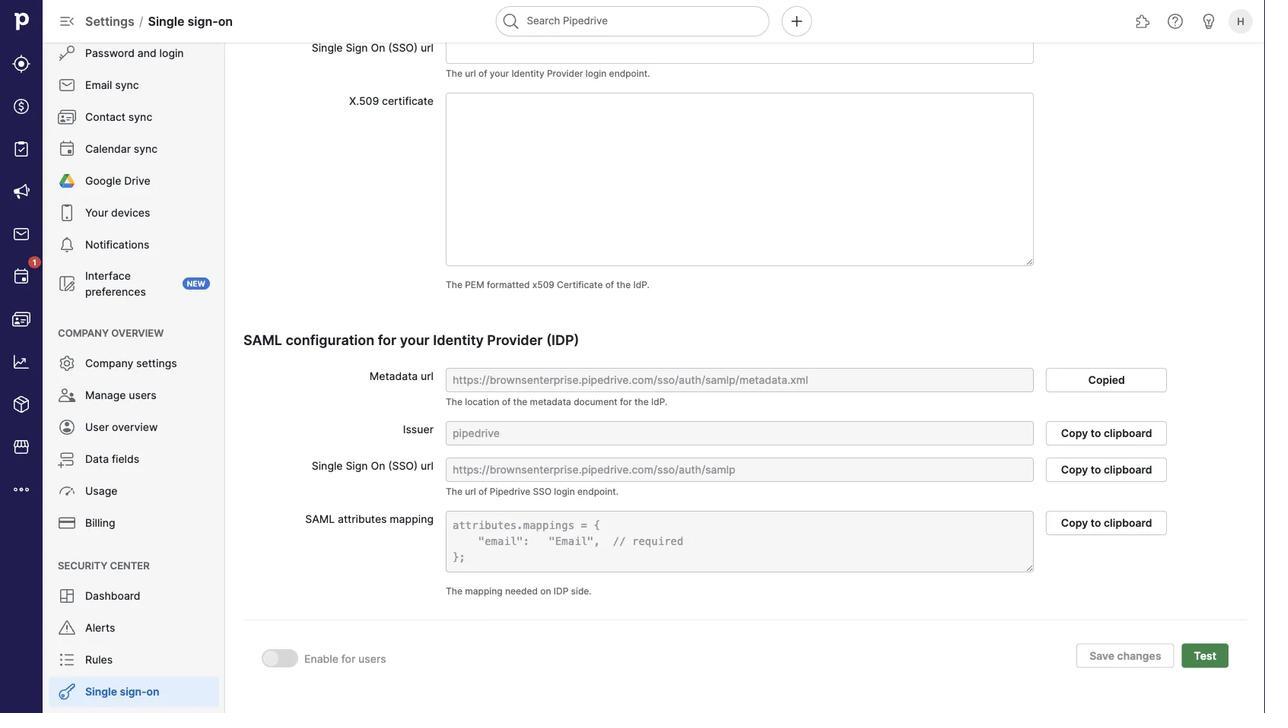 Task type: locate. For each thing, give the bounding box(es) containing it.
sync right email
[[115, 79, 139, 92]]

0 horizontal spatial sign-
[[120, 686, 147, 699]]

color undefined image left single sign-on
[[58, 683, 76, 702]]

saml left configuration
[[244, 333, 282, 349]]

0 vertical spatial copy
[[1061, 428, 1088, 441]]

on up x.509 certificate
[[371, 41, 385, 54]]

1 vertical spatial single sign on (sso) url
[[312, 460, 434, 473]]

0 vertical spatial single sign on (sso) url
[[312, 41, 434, 54]]

users down company settings link
[[129, 389, 157, 402]]

(sso) up certificate
[[388, 41, 418, 54]]

color undefined image left contact
[[58, 108, 76, 126]]

color undefined image left usage
[[58, 482, 76, 501]]

2 vertical spatial to
[[1091, 517, 1102, 530]]

for up metadata
[[378, 333, 397, 349]]

clipboard
[[1104, 428, 1153, 441], [1104, 464, 1153, 477], [1104, 517, 1153, 530]]

1 horizontal spatial for
[[378, 333, 397, 349]]

the location of the metadata document for the idp.
[[446, 397, 668, 408]]

color undefined image inside password and login link
[[58, 44, 76, 62]]

color undefined image left rules
[[58, 651, 76, 670]]

to
[[1091, 428, 1102, 441], [1091, 464, 1102, 477], [1091, 517, 1102, 530]]

1 horizontal spatial provider
[[547, 68, 583, 80]]

insights image
[[12, 353, 30, 371]]

1 horizontal spatial sign-
[[188, 14, 218, 29]]

0 vertical spatial company
[[58, 327, 109, 339]]

overview for user overview
[[112, 421, 158, 434]]

2 the from the top
[[446, 280, 463, 291]]

color undefined image for email sync
[[58, 76, 76, 94]]

provider
[[547, 68, 583, 80], [487, 333, 543, 349]]

None text field
[[446, 93, 1034, 267], [446, 422, 1034, 446], [446, 93, 1034, 267], [446, 422, 1034, 446]]

1 vertical spatial on
[[371, 460, 385, 473]]

your
[[490, 68, 509, 80], [400, 333, 430, 349]]

google drive
[[85, 175, 151, 188]]

overview up company settings link
[[111, 327, 164, 339]]

users right enable
[[358, 653, 386, 666]]

the left metadata
[[513, 397, 528, 408]]

1 horizontal spatial users
[[358, 653, 386, 666]]

overview down manage users link
[[112, 421, 158, 434]]

0 horizontal spatial on
[[147, 686, 160, 699]]

url for the url of your identity provider login endpoint.
[[465, 68, 476, 80]]

3 copy to clipboard from the top
[[1061, 517, 1153, 530]]

copy
[[1061, 428, 1088, 441], [1061, 464, 1088, 477], [1061, 517, 1088, 530]]

copy to clipboard button
[[1047, 422, 1168, 446], [1047, 459, 1168, 483], [1047, 512, 1168, 536]]

mapping right attributes
[[390, 513, 434, 526]]

single sign on (sso) url up saml attributes mapping
[[312, 460, 434, 473]]

0 vertical spatial identity
[[512, 68, 545, 80]]

copy to clipboard button for on
[[1047, 459, 1168, 483]]

certificate
[[557, 280, 603, 291]]

menu toggle image
[[58, 12, 76, 30]]

sign- down rules link
[[120, 686, 147, 699]]

1 vertical spatial overview
[[112, 421, 158, 434]]

sign up attributes
[[346, 460, 368, 473]]

1 vertical spatial copy
[[1061, 464, 1088, 477]]

leads image
[[12, 55, 30, 73]]

2 color undefined image from the top
[[58, 275, 76, 293]]

1 vertical spatial sign-
[[120, 686, 147, 699]]

alerts link
[[49, 613, 219, 644]]

1 vertical spatial copy to clipboard
[[1061, 464, 1153, 477]]

2 copy to clipboard from the top
[[1061, 464, 1153, 477]]

4 the from the top
[[446, 487, 463, 498]]

None text field
[[446, 40, 1034, 64], [446, 369, 1034, 393], [446, 459, 1034, 483], [446, 40, 1034, 64], [446, 369, 1034, 393], [446, 459, 1034, 483]]

0 vertical spatial users
[[129, 389, 157, 402]]

0 vertical spatial sign
[[346, 41, 368, 54]]

color undefined image inside data fields link
[[58, 451, 76, 469]]

2 (sso) from the top
[[388, 460, 418, 473]]

1 vertical spatial sync
[[128, 111, 152, 124]]

2 on from the top
[[371, 460, 385, 473]]

2 vertical spatial for
[[341, 653, 356, 666]]

2 horizontal spatial on
[[541, 587, 551, 598]]

for
[[378, 333, 397, 349], [620, 397, 632, 408], [341, 653, 356, 666]]

manage users link
[[49, 381, 219, 411]]

2 copy to clipboard button from the top
[[1047, 459, 1168, 483]]

copy to clipboard
[[1061, 428, 1153, 441], [1061, 464, 1153, 477], [1061, 517, 1153, 530]]

x.509
[[349, 95, 379, 108]]

0 vertical spatial copy to clipboard button
[[1047, 422, 1168, 446]]

1 vertical spatial users
[[358, 653, 386, 666]]

user overview link
[[49, 412, 219, 443]]

1 vertical spatial (sso)
[[388, 460, 418, 473]]

1 horizontal spatial your
[[490, 68, 509, 80]]

0 vertical spatial mapping
[[390, 513, 434, 526]]

color undefined image inside 'alerts' 'link'
[[58, 619, 76, 638]]

company down preferences
[[58, 327, 109, 339]]

1 copy to clipboard button from the top
[[1047, 422, 1168, 446]]

0 vertical spatial saml
[[244, 333, 282, 349]]

1 vertical spatial copy to clipboard button
[[1047, 459, 1168, 483]]

your for of
[[490, 68, 509, 80]]

copy to clipboard for on
[[1061, 464, 1153, 477]]

deals image
[[12, 97, 30, 116]]

color undefined image inside user overview link
[[58, 419, 76, 437]]

color undefined image inside manage users link
[[58, 387, 76, 405]]

0 vertical spatial overview
[[111, 327, 164, 339]]

3 to from the top
[[1091, 517, 1102, 530]]

pipedrive
[[490, 487, 531, 498]]

color undefined image inside email sync link
[[58, 76, 76, 94]]

the right document
[[635, 397, 649, 408]]

2 sign from the top
[[346, 460, 368, 473]]

0 horizontal spatial identity
[[433, 333, 484, 349]]

on
[[218, 14, 233, 29], [541, 587, 551, 598], [147, 686, 160, 699]]

color undefined image
[[58, 44, 76, 62], [58, 76, 76, 94], [58, 108, 76, 126], [58, 140, 76, 158], [58, 172, 76, 190], [58, 236, 76, 254], [12, 268, 30, 286], [58, 387, 76, 405], [58, 482, 76, 501], [58, 514, 76, 533], [58, 651, 76, 670], [58, 683, 76, 702]]

2 vertical spatial copy to clipboard button
[[1047, 512, 1168, 536]]

1 vertical spatial identity
[[433, 333, 484, 349]]

color undefined image for notifications
[[58, 236, 76, 254]]

1 vertical spatial clipboard
[[1104, 464, 1153, 477]]

color undefined image left your
[[58, 204, 76, 222]]

password
[[85, 47, 135, 60]]

color undefined image inside 1 link
[[12, 268, 30, 286]]

0 vertical spatial copy to clipboard
[[1061, 428, 1153, 441]]

sso
[[533, 487, 552, 498]]

0 horizontal spatial for
[[341, 653, 356, 666]]

1 the from the top
[[446, 68, 463, 80]]

1 vertical spatial sign
[[346, 460, 368, 473]]

contacts image
[[12, 310, 30, 329]]

1 on from the top
[[371, 41, 385, 54]]

user
[[85, 421, 109, 434]]

google drive link
[[49, 166, 219, 196]]

color undefined image inside notifications link
[[58, 236, 76, 254]]

mapping left needed
[[465, 587, 503, 598]]

overview
[[111, 327, 164, 339], [112, 421, 158, 434]]

test
[[1194, 650, 1217, 663]]

on
[[371, 41, 385, 54], [371, 460, 385, 473]]

1 vertical spatial your
[[400, 333, 430, 349]]

color undefined image inside dashboard link
[[58, 587, 76, 606]]

5 the from the top
[[446, 587, 463, 598]]

marketplace image
[[12, 438, 30, 457]]

mapping
[[390, 513, 434, 526], [465, 587, 503, 598]]

color undefined image
[[58, 204, 76, 222], [58, 275, 76, 293], [58, 355, 76, 373], [58, 419, 76, 437], [58, 451, 76, 469], [58, 587, 76, 606], [58, 619, 76, 638]]

saml for saml attributes mapping
[[305, 513, 335, 526]]

the for the url of your identity provider login endpoint.
[[446, 68, 463, 80]]

company settings link
[[49, 349, 219, 379]]

company
[[58, 327, 109, 339], [85, 357, 133, 370]]

1 vertical spatial provider
[[487, 333, 543, 349]]

color undefined image left email
[[58, 76, 76, 94]]

color undefined image for contact sync
[[58, 108, 76, 126]]

identity
[[512, 68, 545, 80], [433, 333, 484, 349]]

1 horizontal spatial login
[[554, 487, 575, 498]]

password and login
[[85, 47, 184, 60]]

sync for contact sync
[[128, 111, 152, 124]]

endpoint. right sso
[[578, 487, 619, 498]]

1 vertical spatial company
[[85, 357, 133, 370]]

color undefined image left interface in the top of the page
[[58, 275, 76, 293]]

security
[[58, 560, 108, 572]]

color undefined image down menu toggle image
[[58, 44, 76, 62]]

0 vertical spatial endpoint.
[[609, 68, 650, 80]]

new
[[187, 279, 205, 288]]

color undefined image down "sales inbox" image
[[12, 268, 30, 286]]

0 horizontal spatial your
[[400, 333, 430, 349]]

color undefined image left google
[[58, 172, 76, 190]]

single sign-on link
[[49, 677, 219, 708]]

color undefined image inside rules link
[[58, 651, 76, 670]]

sales assistant image
[[1200, 12, 1218, 30]]

sign- inside menu item
[[120, 686, 147, 699]]

dashboard link
[[49, 581, 219, 612]]

0 horizontal spatial provider
[[487, 333, 543, 349]]

saml
[[244, 333, 282, 349], [305, 513, 335, 526]]

idp. right document
[[651, 397, 668, 408]]

2 single sign on (sso) url from the top
[[312, 460, 434, 473]]

single sign on (sso) url
[[312, 41, 434, 54], [312, 460, 434, 473]]

0 vertical spatial sync
[[115, 79, 139, 92]]

single sign-on menu item
[[43, 677, 225, 714]]

color undefined image for usage
[[58, 482, 76, 501]]

0 vertical spatial your
[[490, 68, 509, 80]]

dashboard
[[85, 590, 140, 603]]

1 vertical spatial saml
[[305, 513, 335, 526]]

sign- right /
[[188, 14, 218, 29]]

6 color undefined image from the top
[[58, 587, 76, 606]]

0 vertical spatial on
[[218, 14, 233, 29]]

color undefined image right "sales inbox" image
[[58, 236, 76, 254]]

company down company overview
[[85, 357, 133, 370]]

0 horizontal spatial saml
[[244, 333, 282, 349]]

contact
[[85, 111, 126, 124]]

menu
[[43, 0, 225, 714]]

0 vertical spatial clipboard
[[1104, 428, 1153, 441]]

copy to clipboard for mapping
[[1061, 517, 1153, 530]]

1 color undefined image from the top
[[58, 204, 76, 222]]

billing link
[[49, 508, 219, 539]]

contact sync link
[[49, 102, 219, 132]]

sync
[[115, 79, 139, 92], [128, 111, 152, 124], [134, 143, 158, 156]]

1 horizontal spatial saml
[[305, 513, 335, 526]]

0 vertical spatial login
[[159, 47, 184, 60]]

color undefined image inside 'single sign-on' link
[[58, 683, 76, 702]]

x509
[[533, 280, 555, 291]]

manage users
[[85, 389, 157, 402]]

(sso) down "issuer"
[[388, 460, 418, 473]]

2 vertical spatial on
[[147, 686, 160, 699]]

color undefined image inside calendar sync link
[[58, 140, 76, 158]]

color undefined image down 'security'
[[58, 587, 76, 606]]

color undefined image left user
[[58, 419, 76, 437]]

notifications
[[85, 239, 149, 252]]

company overview
[[58, 327, 164, 339]]

color undefined image for user
[[58, 419, 76, 437]]

login
[[159, 47, 184, 60], [586, 68, 607, 80], [554, 487, 575, 498]]

1 horizontal spatial mapping
[[465, 587, 503, 598]]

the for the location of the metadata document for the idp.
[[446, 397, 463, 408]]

color undefined image inside contact sync link
[[58, 108, 76, 126]]

color undefined image for manage users
[[58, 387, 76, 405]]

color undefined image inside your devices "link"
[[58, 204, 76, 222]]

1 horizontal spatial identity
[[512, 68, 545, 80]]

saml left attributes
[[305, 513, 335, 526]]

2 vertical spatial copy to clipboard
[[1061, 517, 1153, 530]]

1 (sso) from the top
[[388, 41, 418, 54]]

3 copy to clipboard button from the top
[[1047, 512, 1168, 536]]

3 clipboard from the top
[[1104, 517, 1153, 530]]

2 copy from the top
[[1061, 464, 1088, 477]]

attributes.mappings = {     "email":   "Email",  // required }; text field
[[446, 512, 1034, 573]]

7 color undefined image from the top
[[58, 619, 76, 638]]

endpoint.
[[609, 68, 650, 80], [578, 487, 619, 498]]

sign-
[[188, 14, 218, 29], [120, 686, 147, 699]]

idp. right certificate
[[634, 280, 650, 291]]

3 the from the top
[[446, 397, 463, 408]]

single
[[148, 14, 185, 29], [312, 41, 343, 54], [312, 460, 343, 473], [85, 686, 117, 699]]

h
[[1237, 15, 1245, 27]]

of for metadata
[[502, 397, 511, 408]]

identity for for
[[433, 333, 484, 349]]

url
[[421, 41, 434, 54], [465, 68, 476, 80], [421, 370, 434, 383], [421, 460, 434, 473], [465, 487, 476, 498]]

2 vertical spatial login
[[554, 487, 575, 498]]

color undefined image left "calendar"
[[58, 140, 76, 158]]

4 color undefined image from the top
[[58, 419, 76, 437]]

color undefined image left the manage
[[58, 387, 76, 405]]

sign up x.509
[[346, 41, 368, 54]]

clipboard for on
[[1104, 464, 1153, 477]]

login down search pipedrive field
[[586, 68, 607, 80]]

2 to from the top
[[1091, 464, 1102, 477]]

settings / single sign-on
[[85, 14, 233, 29]]

the right certificate
[[617, 280, 631, 291]]

2 vertical spatial copy
[[1061, 517, 1088, 530]]

for right document
[[620, 397, 632, 408]]

login right and
[[159, 47, 184, 60]]

5 color undefined image from the top
[[58, 451, 76, 469]]

0 horizontal spatial login
[[159, 47, 184, 60]]

2 vertical spatial clipboard
[[1104, 517, 1153, 530]]

3 copy from the top
[[1061, 517, 1088, 530]]

3 color undefined image from the top
[[58, 355, 76, 373]]

1 vertical spatial idp.
[[651, 397, 668, 408]]

and
[[138, 47, 157, 60]]

single sign on (sso) url up x.509
[[312, 41, 434, 54]]

copy to clipboard button for mapping
[[1047, 512, 1168, 536]]

2 vertical spatial sync
[[134, 143, 158, 156]]

on up saml attributes mapping
[[371, 460, 385, 473]]

of for identity
[[479, 68, 487, 80]]

(sso) for the url of your identity provider login endpoint.
[[388, 41, 418, 54]]

color undefined image for single sign-on
[[58, 683, 76, 702]]

data fields link
[[49, 444, 219, 475]]

1 vertical spatial for
[[620, 397, 632, 408]]

0 vertical spatial provider
[[547, 68, 583, 80]]

0 vertical spatial on
[[371, 41, 385, 54]]

0 vertical spatial for
[[378, 333, 397, 349]]

on for the url of your identity provider login endpoint.
[[371, 41, 385, 54]]

to for mapping
[[1091, 517, 1102, 530]]

color undefined image left alerts
[[58, 619, 76, 638]]

color undefined image left billing
[[58, 514, 76, 533]]

company settings
[[85, 357, 177, 370]]

color undefined image inside billing link
[[58, 514, 76, 533]]

save changes button
[[1077, 644, 1175, 669]]

1 single sign on (sso) url from the top
[[312, 41, 434, 54]]

2 clipboard from the top
[[1104, 464, 1153, 477]]

calendar sync link
[[49, 134, 219, 164]]

for right enable
[[341, 653, 356, 666]]

login right sso
[[554, 487, 575, 498]]

2 horizontal spatial the
[[635, 397, 649, 408]]

0 vertical spatial sign-
[[188, 14, 218, 29]]

rules
[[85, 654, 113, 667]]

1 to from the top
[[1091, 428, 1102, 441]]

0 vertical spatial (sso)
[[388, 41, 418, 54]]

color undefined image inside google drive "link"
[[58, 172, 76, 190]]

color undefined image right 'insights' image
[[58, 355, 76, 373]]

1 vertical spatial on
[[541, 587, 551, 598]]

menu containing password and login
[[43, 0, 225, 714]]

0 horizontal spatial idp.
[[634, 280, 650, 291]]

email
[[85, 79, 112, 92]]

endpoint. down search pipedrive field
[[609, 68, 650, 80]]

color undefined image left data
[[58, 451, 76, 469]]

copied button
[[1047, 369, 1168, 393]]

sync up drive
[[134, 143, 158, 156]]

color undefined image inside "usage" 'link'
[[58, 482, 76, 501]]

1 sign from the top
[[346, 41, 368, 54]]

2 horizontal spatial login
[[586, 68, 607, 80]]

1 vertical spatial to
[[1091, 464, 1102, 477]]

login inside menu
[[159, 47, 184, 60]]

0 horizontal spatial users
[[129, 389, 157, 402]]

of for sso
[[479, 487, 487, 498]]

color undefined image for calendar sync
[[58, 140, 76, 158]]

sync up calendar sync link
[[128, 111, 152, 124]]

color undefined image inside company settings link
[[58, 355, 76, 373]]

0 vertical spatial to
[[1091, 428, 1102, 441]]

the
[[617, 280, 631, 291], [513, 397, 528, 408], [635, 397, 649, 408]]



Task type: describe. For each thing, give the bounding box(es) containing it.
saml attributes mapping
[[305, 513, 434, 526]]

settings
[[136, 357, 177, 370]]

copied
[[1089, 374, 1125, 387]]

the mapping needed on idp side.
[[446, 587, 592, 598]]

quick add image
[[788, 12, 806, 30]]

contact sync
[[85, 111, 152, 124]]

security center
[[58, 560, 150, 572]]

interface
[[85, 269, 131, 282]]

usage link
[[49, 476, 219, 507]]

your devices link
[[49, 198, 219, 228]]

on for the url of pipedrive sso login endpoint.
[[371, 460, 385, 473]]

0 horizontal spatial the
[[513, 397, 528, 408]]

the for the url of pipedrive sso login endpoint.
[[446, 487, 463, 498]]

calendar sync
[[85, 143, 158, 156]]

document
[[574, 397, 618, 408]]

overview for company overview
[[111, 327, 164, 339]]

1 copy from the top
[[1061, 428, 1088, 441]]

1 horizontal spatial the
[[617, 280, 631, 291]]

calendar
[[85, 143, 131, 156]]

center
[[110, 560, 150, 572]]

(idp)
[[546, 333, 580, 349]]

url for metadata url
[[421, 370, 434, 383]]

alerts
[[85, 622, 115, 635]]

clipboard for mapping
[[1104, 517, 1153, 530]]

single inside menu item
[[85, 686, 117, 699]]

the url of pipedrive sso login endpoint.
[[446, 487, 619, 498]]

test button
[[1182, 644, 1229, 669]]

your
[[85, 207, 108, 220]]

enable for users
[[304, 653, 386, 666]]

enable
[[304, 653, 339, 666]]

save changes
[[1090, 650, 1162, 663]]

projects image
[[12, 140, 30, 158]]

email sync link
[[49, 70, 219, 100]]

data
[[85, 453, 109, 466]]

color undefined image for your
[[58, 204, 76, 222]]

sales inbox image
[[12, 225, 30, 244]]

provider for login
[[547, 68, 583, 80]]

formatted
[[487, 280, 530, 291]]

attributes
[[338, 513, 387, 526]]

identity for of
[[512, 68, 545, 80]]

your for for
[[400, 333, 430, 349]]

0 horizontal spatial mapping
[[390, 513, 434, 526]]

location
[[465, 397, 500, 408]]

the url of your identity provider login endpoint.
[[446, 68, 650, 80]]

interface preferences
[[85, 269, 146, 298]]

your devices
[[85, 207, 150, 220]]

single sign-on
[[85, 686, 160, 699]]

metadata
[[530, 397, 571, 408]]

changes
[[1118, 650, 1162, 663]]

metadata
[[370, 370, 418, 383]]

configuration
[[286, 333, 375, 349]]

quick help image
[[1167, 12, 1185, 30]]

1 vertical spatial endpoint.
[[578, 487, 619, 498]]

metadata url
[[370, 370, 434, 383]]

1 menu
[[0, 0, 43, 714]]

the for the pem formatted x509 certificate of the idp.
[[446, 280, 463, 291]]

issuer
[[403, 423, 434, 436]]

data fields
[[85, 453, 139, 466]]

the pem formatted x509 certificate of the idp.
[[446, 280, 650, 291]]

google
[[85, 175, 121, 188]]

certificate
[[382, 95, 434, 108]]

email sync
[[85, 79, 139, 92]]

1 link
[[5, 256, 41, 294]]

to for on
[[1091, 464, 1102, 477]]

color undefined image for interface
[[58, 275, 76, 293]]

company for company settings
[[85, 357, 133, 370]]

manage
[[85, 389, 126, 402]]

saml configuration for your identity provider (idp)
[[244, 333, 580, 349]]

sync for email sync
[[115, 79, 139, 92]]

Search Pipedrive field
[[496, 6, 770, 37]]

color undefined image for google drive
[[58, 172, 76, 190]]

copy for mapping
[[1061, 517, 1088, 530]]

rules link
[[49, 645, 219, 676]]

single sign on (sso) url for the url of pipedrive sso login endpoint.
[[312, 460, 434, 473]]

2 horizontal spatial for
[[620, 397, 632, 408]]

1 vertical spatial login
[[586, 68, 607, 80]]

sign for the url of pipedrive sso login endpoint.
[[346, 460, 368, 473]]

color undefined image for password and login
[[58, 44, 76, 62]]

1 copy to clipboard from the top
[[1061, 428, 1153, 441]]

preferences
[[85, 285, 146, 298]]

fields
[[112, 453, 139, 466]]

1 horizontal spatial idp.
[[651, 397, 668, 408]]

save
[[1090, 650, 1115, 663]]

color undefined image for rules
[[58, 651, 76, 670]]

x.509 certificate
[[349, 95, 434, 108]]

usage
[[85, 485, 118, 498]]

on inside menu item
[[147, 686, 160, 699]]

pem
[[465, 280, 485, 291]]

password and login link
[[49, 38, 219, 68]]

billing
[[85, 517, 115, 530]]

/
[[139, 14, 143, 29]]

1
[[33, 258, 37, 267]]

single sign on (sso) url for the url of your identity provider login endpoint.
[[312, 41, 434, 54]]

color undefined image for billing
[[58, 514, 76, 533]]

notifications link
[[49, 230, 219, 260]]

users inside menu
[[129, 389, 157, 402]]

drive
[[124, 175, 151, 188]]

color undefined image for company
[[58, 355, 76, 373]]

0 vertical spatial idp.
[[634, 280, 650, 291]]

settings
[[85, 14, 135, 29]]

sign for the url of your identity provider login endpoint.
[[346, 41, 368, 54]]

products image
[[12, 396, 30, 414]]

1 horizontal spatial on
[[218, 14, 233, 29]]

sync for calendar sync
[[134, 143, 158, 156]]

company for company overview
[[58, 327, 109, 339]]

provider for (idp)
[[487, 333, 543, 349]]

(sso) for the url of pipedrive sso login endpoint.
[[388, 460, 418, 473]]

color undefined image for data
[[58, 451, 76, 469]]

1 vertical spatial mapping
[[465, 587, 503, 598]]

url for the url of pipedrive sso login endpoint.
[[465, 487, 476, 498]]

side.
[[571, 587, 592, 598]]

user overview
[[85, 421, 158, 434]]

home image
[[10, 10, 33, 33]]

devices
[[111, 207, 150, 220]]

needed
[[505, 587, 538, 598]]

saml for saml configuration for your identity provider (idp)
[[244, 333, 282, 349]]

more image
[[12, 481, 30, 499]]

h button
[[1226, 6, 1256, 37]]

the for the mapping needed on idp side.
[[446, 587, 463, 598]]

campaigns image
[[12, 183, 30, 201]]

1 clipboard from the top
[[1104, 428, 1153, 441]]

idp
[[554, 587, 569, 598]]

copy for on
[[1061, 464, 1088, 477]]



Task type: vqa. For each thing, say whether or not it's contained in the screenshot.
(
no



